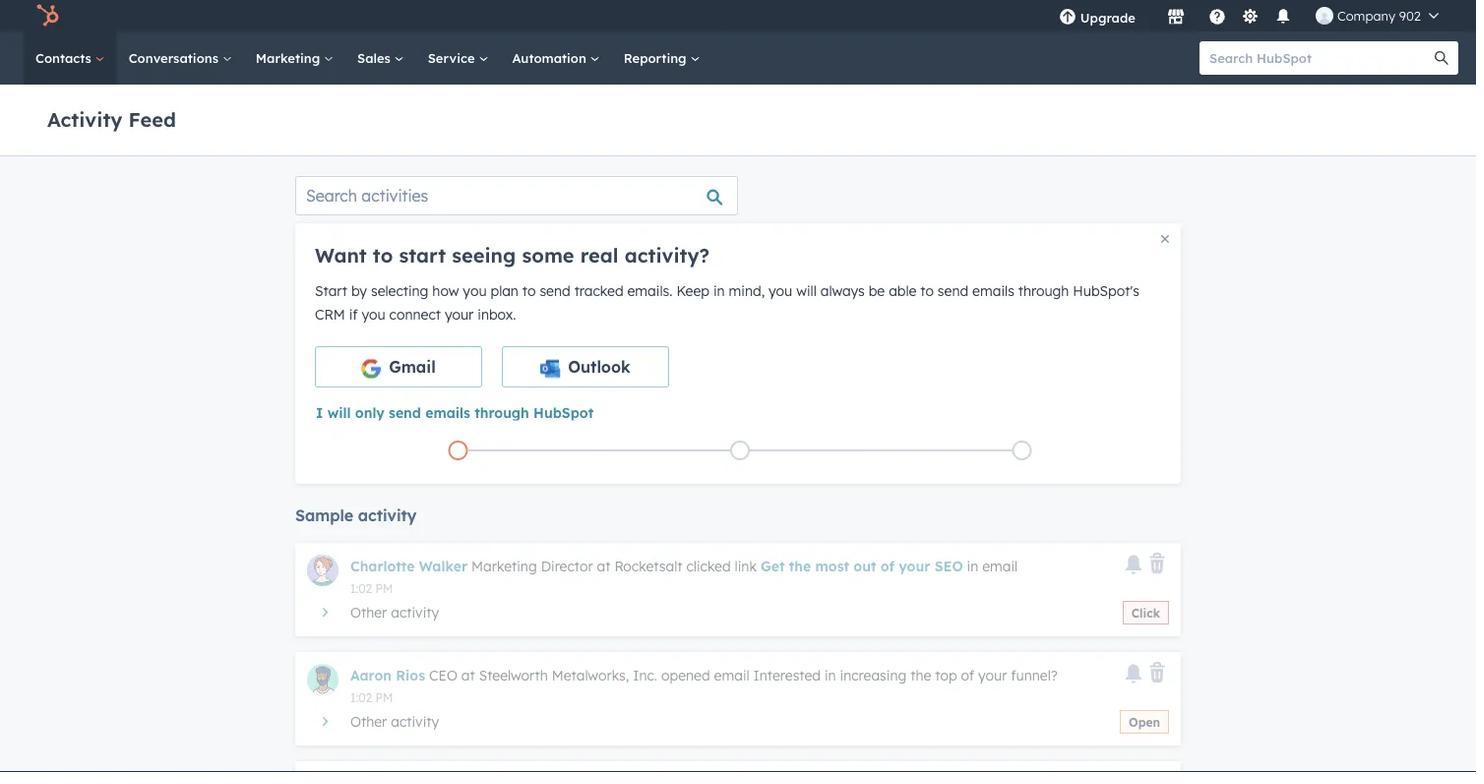Task type: describe. For each thing, give the bounding box(es) containing it.
search image
[[1435, 51, 1448, 65]]

inc.
[[633, 667, 657, 684]]

sales
[[357, 50, 394, 66]]

1 horizontal spatial email
[[982, 558, 1018, 575]]

0 horizontal spatial to
[[373, 243, 393, 268]]

Outlook checkbox
[[502, 346, 669, 388]]

start
[[399, 243, 446, 268]]

1 horizontal spatial you
[[463, 282, 487, 300]]

1 vertical spatial of
[[961, 667, 974, 684]]

service
[[428, 50, 479, 66]]

tracked
[[574, 282, 623, 300]]

2 vertical spatial in
[[825, 667, 836, 684]]

marketplaces image
[[1167, 9, 1185, 27]]

search button
[[1425, 41, 1458, 75]]

2 horizontal spatial you
[[769, 282, 792, 300]]

through inside button
[[475, 404, 529, 421]]

0 vertical spatial marketing
[[256, 50, 324, 66]]

send inside button
[[389, 404, 421, 421]]

want to start seeing some real activity?
[[315, 243, 710, 268]]

increasing
[[840, 667, 907, 684]]

onboarding.steps.sendtrackedemailingmail.title image
[[735, 446, 745, 456]]

link
[[735, 558, 757, 575]]

keep
[[676, 282, 709, 300]]

upgrade
[[1080, 9, 1135, 26]]

seeing
[[452, 243, 516, 268]]

activity
[[358, 506, 417, 525]]

only
[[355, 404, 384, 421]]

able
[[889, 282, 917, 300]]

1 vertical spatial in
[[967, 558, 978, 575]]

Gmail checkbox
[[315, 346, 482, 388]]

mateo roberts image
[[1316, 7, 1333, 25]]

notifications image
[[1274, 9, 1292, 27]]

0 vertical spatial of
[[881, 558, 894, 575]]

1 horizontal spatial to
[[522, 282, 536, 300]]

by
[[351, 282, 367, 300]]

1 vertical spatial the
[[910, 667, 931, 684]]

902
[[1399, 7, 1421, 24]]

always
[[820, 282, 865, 300]]

clicked
[[686, 558, 731, 575]]

outlook
[[568, 357, 631, 377]]

get
[[761, 558, 785, 575]]

aaron rios ceo at steelworth metalworks, inc. opened email interested in increasing the top of your funnel?
[[350, 667, 1058, 684]]

inbox.
[[477, 306, 516, 323]]

hubspot
[[533, 404, 594, 421]]

1 vertical spatial at
[[461, 667, 475, 684]]

plan
[[490, 282, 519, 300]]

hubspot image
[[35, 4, 59, 28]]

0 horizontal spatial you
[[362, 306, 385, 323]]

2 horizontal spatial send
[[938, 282, 968, 300]]

sales link
[[345, 31, 416, 85]]

some
[[522, 243, 574, 268]]

rocketsalt
[[614, 558, 682, 575]]

steelworth
[[479, 667, 548, 684]]

service link
[[416, 31, 500, 85]]

marketing link
[[244, 31, 345, 85]]

hubspot's
[[1073, 282, 1140, 300]]

sample
[[295, 506, 353, 525]]

interested
[[753, 667, 821, 684]]

selecting
[[371, 282, 428, 300]]

get the most out of your seo link
[[761, 558, 963, 575]]

real
[[580, 243, 618, 268]]

most
[[815, 558, 849, 575]]

0 vertical spatial the
[[789, 558, 811, 575]]

emails.
[[627, 282, 673, 300]]

1 horizontal spatial send
[[540, 282, 570, 300]]

company 902 button
[[1304, 0, 1450, 31]]

mind,
[[729, 282, 765, 300]]

charlotte walker marketing director at rocketsalt clicked link get the most out of your seo in email
[[350, 558, 1018, 575]]

out
[[853, 558, 876, 575]]

director
[[541, 558, 593, 575]]

reporting
[[624, 50, 690, 66]]



Task type: vqa. For each thing, say whether or not it's contained in the screenshot.
"has" to the left
no



Task type: locate. For each thing, give the bounding box(es) containing it.
help button
[[1200, 0, 1234, 31]]

1 vertical spatial will
[[327, 404, 351, 421]]

the left the top
[[910, 667, 931, 684]]

contacts link
[[24, 31, 117, 85]]

email right opened
[[714, 667, 750, 684]]

pm for charlotte walker
[[375, 581, 393, 596]]

notifications button
[[1266, 0, 1300, 31]]

i
[[316, 404, 323, 421]]

your left funnel?
[[978, 667, 1007, 684]]

to up selecting
[[373, 243, 393, 268]]

1 horizontal spatial will
[[796, 282, 817, 300]]

activity?
[[625, 243, 710, 268]]

0 horizontal spatial send
[[389, 404, 421, 421]]

at right ceo
[[461, 667, 475, 684]]

your inside start by selecting how you plan to send tracked emails. keep in mind, you will always be able to send emails through hubspot's crm if you connect your inbox.
[[445, 306, 474, 323]]

2 horizontal spatial to
[[920, 282, 934, 300]]

send
[[540, 282, 570, 300], [938, 282, 968, 300], [389, 404, 421, 421]]

metalworks,
[[552, 667, 629, 684]]

0 vertical spatial in
[[713, 282, 725, 300]]

emails
[[972, 282, 1014, 300], [425, 404, 470, 421]]

open
[[1129, 715, 1160, 730]]

1:02 pm for charlotte walker
[[350, 581, 393, 596]]

automation link
[[500, 31, 612, 85]]

if
[[349, 306, 358, 323]]

0 vertical spatial will
[[796, 282, 817, 300]]

pm down 'charlotte'
[[375, 581, 393, 596]]

1 vertical spatial through
[[475, 404, 529, 421]]

1:02 pm
[[350, 581, 393, 596], [350, 690, 393, 705]]

0 horizontal spatial at
[[461, 667, 475, 684]]

2 horizontal spatial your
[[978, 667, 1007, 684]]

onboarding.steps.finalstep.title image
[[1017, 446, 1027, 456]]

feed
[[128, 107, 176, 131]]

marketplaces button
[[1155, 0, 1196, 31]]

1 vertical spatial marketing
[[471, 558, 537, 575]]

be
[[869, 282, 885, 300]]

reporting link
[[612, 31, 712, 85]]

rios
[[396, 667, 425, 684]]

help image
[[1208, 9, 1226, 27]]

activity
[[47, 107, 122, 131]]

emails inside button
[[425, 404, 470, 421]]

in right seo
[[967, 558, 978, 575]]

will right i
[[327, 404, 351, 421]]

list
[[317, 437, 1163, 464]]

1 horizontal spatial through
[[1018, 282, 1069, 300]]

i will only send emails through hubspot
[[316, 404, 594, 421]]

in right the keep
[[713, 282, 725, 300]]

of
[[881, 558, 894, 575], [961, 667, 974, 684]]

0 vertical spatial at
[[597, 558, 611, 575]]

1:02 for charlotte walker
[[350, 581, 372, 596]]

close image
[[1161, 235, 1169, 243]]

0 vertical spatial through
[[1018, 282, 1069, 300]]

will left always
[[796, 282, 817, 300]]

menu
[[1045, 0, 1452, 31]]

1 horizontal spatial marketing
[[471, 558, 537, 575]]

the right get
[[789, 558, 811, 575]]

automation
[[512, 50, 590, 66]]

2 1:02 pm from the top
[[350, 690, 393, 705]]

0 vertical spatial emails
[[972, 282, 1014, 300]]

1 horizontal spatial in
[[825, 667, 836, 684]]

how
[[432, 282, 459, 300]]

through left hubspot's
[[1018, 282, 1069, 300]]

0 horizontal spatial your
[[445, 306, 474, 323]]

charlotte walker link
[[350, 558, 467, 575]]

your down "how" at the left top
[[445, 306, 474, 323]]

you right mind,
[[769, 282, 792, 300]]

hubspot link
[[24, 4, 74, 28]]

activity feed
[[47, 107, 176, 131]]

aaron
[[350, 667, 392, 684]]

start by selecting how you plan to send tracked emails. keep in mind, you will always be able to send emails through hubspot's crm if you connect your inbox.
[[315, 282, 1140, 323]]

in left increasing
[[825, 667, 836, 684]]

of right "out"
[[881, 558, 894, 575]]

pm down aaron rios link
[[375, 690, 393, 705]]

1:02
[[350, 581, 372, 596], [350, 690, 372, 705]]

connect
[[389, 306, 441, 323]]

send right able
[[938, 282, 968, 300]]

1 vertical spatial pm
[[375, 690, 393, 705]]

seo
[[935, 558, 963, 575]]

company
[[1337, 7, 1395, 24]]

in
[[713, 282, 725, 300], [967, 558, 978, 575], [825, 667, 836, 684]]

walker
[[419, 558, 467, 575]]

1 vertical spatial email
[[714, 667, 750, 684]]

2 pm from the top
[[375, 690, 393, 705]]

pm
[[375, 581, 393, 596], [375, 690, 393, 705]]

opened
[[661, 667, 710, 684]]

emails right able
[[972, 282, 1014, 300]]

upgrade image
[[1059, 9, 1076, 27]]

top
[[935, 667, 957, 684]]

Search activities search field
[[295, 176, 738, 216]]

2 vertical spatial your
[[978, 667, 1007, 684]]

settings image
[[1241, 8, 1259, 26]]

at
[[597, 558, 611, 575], [461, 667, 475, 684]]

0 horizontal spatial in
[[713, 282, 725, 300]]

you right if
[[362, 306, 385, 323]]

to right able
[[920, 282, 934, 300]]

funnel?
[[1011, 667, 1058, 684]]

0 vertical spatial email
[[982, 558, 1018, 575]]

1 1:02 pm from the top
[[350, 581, 393, 596]]

0 horizontal spatial through
[[475, 404, 529, 421]]

will inside start by selecting how you plan to send tracked emails. keep in mind, you will always be able to send emails through hubspot's crm if you connect your inbox.
[[796, 282, 817, 300]]

send down some
[[540, 282, 570, 300]]

contacts
[[35, 50, 95, 66]]

0 vertical spatial your
[[445, 306, 474, 323]]

ceo
[[429, 667, 457, 684]]

1:02 pm down 'charlotte'
[[350, 581, 393, 596]]

2 1:02 from the top
[[350, 690, 372, 705]]

gmail
[[389, 357, 436, 377]]

1 1:02 from the top
[[350, 581, 372, 596]]

1:02 pm down "aaron"
[[350, 690, 393, 705]]

company 902
[[1337, 7, 1421, 24]]

at right director
[[597, 558, 611, 575]]

start
[[315, 282, 347, 300]]

through
[[1018, 282, 1069, 300], [475, 404, 529, 421]]

1 horizontal spatial at
[[597, 558, 611, 575]]

i will only send emails through hubspot button
[[315, 404, 595, 422]]

0 horizontal spatial the
[[789, 558, 811, 575]]

0 horizontal spatial of
[[881, 558, 894, 575]]

send right only
[[389, 404, 421, 421]]

1 vertical spatial your
[[899, 558, 930, 575]]

menu containing company 902
[[1045, 0, 1452, 31]]

conversations link
[[117, 31, 244, 85]]

will inside button
[[327, 404, 351, 421]]

in inside start by selecting how you plan to send tracked emails. keep in mind, you will always be able to send emails through hubspot's crm if you connect your inbox.
[[713, 282, 725, 300]]

aaron rios link
[[350, 667, 425, 684]]

crm
[[315, 306, 345, 323]]

conversations
[[129, 50, 222, 66]]

menu item
[[1149, 0, 1153, 31]]

0 horizontal spatial marketing
[[256, 50, 324, 66]]

0 horizontal spatial will
[[327, 404, 351, 421]]

you right "how" at the left top
[[463, 282, 487, 300]]

1 vertical spatial 1:02
[[350, 690, 372, 705]]

1 pm from the top
[[375, 581, 393, 596]]

emails inside start by selecting how you plan to send tracked emails. keep in mind, you will always be able to send emails through hubspot's crm if you connect your inbox.
[[972, 282, 1014, 300]]

through inside start by selecting how you plan to send tracked emails. keep in mind, you will always be able to send emails through hubspot's crm if you connect your inbox.
[[1018, 282, 1069, 300]]

marketing
[[256, 50, 324, 66], [471, 558, 537, 575]]

0 vertical spatial 1:02
[[350, 581, 372, 596]]

0 vertical spatial 1:02 pm
[[350, 581, 393, 596]]

1 horizontal spatial of
[[961, 667, 974, 684]]

you
[[463, 282, 487, 300], [769, 282, 792, 300], [362, 306, 385, 323]]

email right seo
[[982, 558, 1018, 575]]

click
[[1131, 606, 1160, 620]]

marketing right "walker"
[[471, 558, 537, 575]]

to
[[373, 243, 393, 268], [522, 282, 536, 300], [920, 282, 934, 300]]

marketing left "sales" at the top left
[[256, 50, 324, 66]]

1 horizontal spatial your
[[899, 558, 930, 575]]

settings link
[[1238, 5, 1262, 26]]

2 horizontal spatial in
[[967, 558, 978, 575]]

1 vertical spatial 1:02 pm
[[350, 690, 393, 705]]

1 horizontal spatial emails
[[972, 282, 1014, 300]]

charlotte
[[350, 558, 415, 575]]

0 horizontal spatial email
[[714, 667, 750, 684]]

1:02 for aaron rios
[[350, 690, 372, 705]]

1:02 pm for aaron rios
[[350, 690, 393, 705]]

1:02 down 'charlotte'
[[350, 581, 372, 596]]

0 vertical spatial pm
[[375, 581, 393, 596]]

pm for aaron rios
[[375, 690, 393, 705]]

through left hubspot
[[475, 404, 529, 421]]

1 horizontal spatial the
[[910, 667, 931, 684]]

1 vertical spatial emails
[[425, 404, 470, 421]]

to right plan at the top left of page
[[522, 282, 536, 300]]

will
[[796, 282, 817, 300], [327, 404, 351, 421]]

your
[[445, 306, 474, 323], [899, 558, 930, 575], [978, 667, 1007, 684]]

1:02 down "aaron"
[[350, 690, 372, 705]]

your left seo
[[899, 558, 930, 575]]

0 horizontal spatial emails
[[425, 404, 470, 421]]

the
[[789, 558, 811, 575], [910, 667, 931, 684]]

sample activity
[[295, 506, 417, 525]]

of right the top
[[961, 667, 974, 684]]

want
[[315, 243, 367, 268]]

Search HubSpot search field
[[1200, 41, 1441, 75]]

emails down 'gmail'
[[425, 404, 470, 421]]



